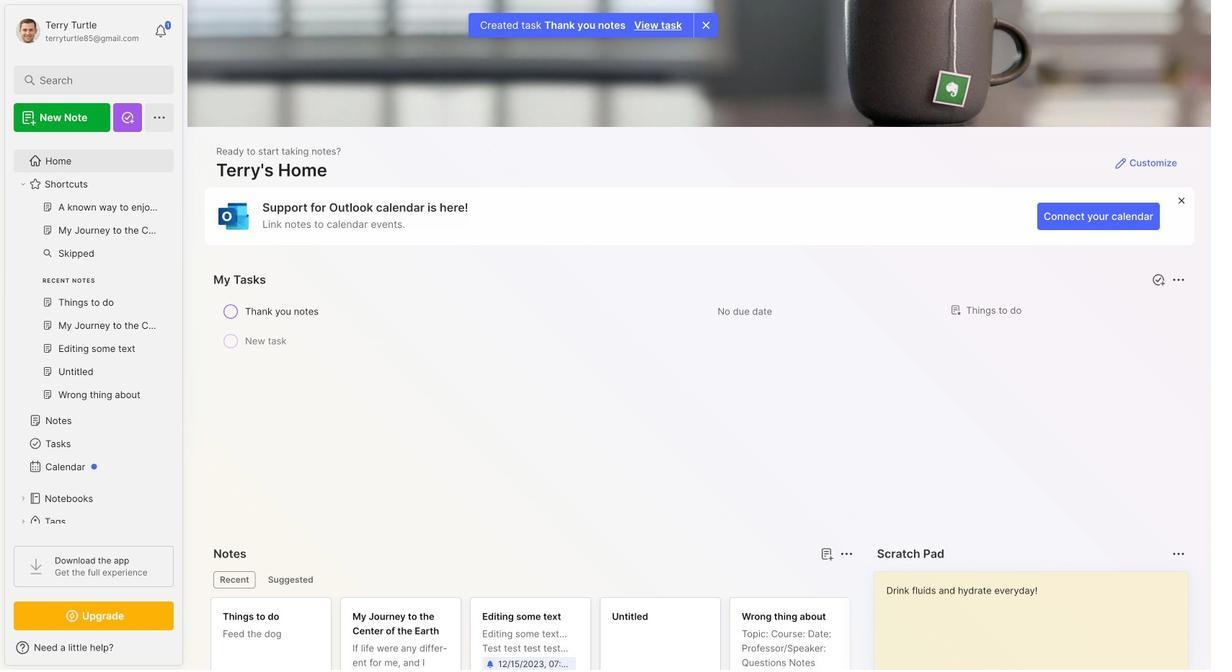 Task type: vqa. For each thing, say whether or not it's contained in the screenshot.
View suggested layouts Button
no



Task type: describe. For each thing, give the bounding box(es) containing it.
expand tags image
[[19, 517, 27, 526]]

click to collapse image
[[182, 643, 193, 661]]

Start writing… text field
[[887, 572, 1188, 670]]

WHAT'S NEW field
[[5, 636, 182, 659]]

main element
[[0, 0, 188, 670]]

1 tab from the left
[[214, 571, 256, 589]]

Search text field
[[40, 74, 155, 87]]

expand notebooks image
[[19, 494, 27, 503]]



Task type: locate. For each thing, give the bounding box(es) containing it.
new task image
[[1152, 273, 1166, 287]]

tab list
[[214, 571, 852, 589]]

tab
[[214, 571, 256, 589], [262, 571, 320, 589]]

more actions image
[[1171, 271, 1188, 289], [839, 545, 856, 563], [1171, 545, 1188, 563]]

none search field inside main element
[[40, 71, 155, 89]]

1 horizontal spatial tab
[[262, 571, 320, 589]]

0 horizontal spatial tab
[[214, 571, 256, 589]]

2 tab from the left
[[262, 571, 320, 589]]

row group
[[211, 597, 1212, 670]]

tree
[[5, 141, 182, 588]]

group
[[14, 195, 165, 415]]

group inside tree
[[14, 195, 165, 415]]

Account field
[[14, 17, 139, 45]]

tree inside main element
[[5, 141, 182, 588]]

More actions field
[[1169, 270, 1189, 290], [837, 544, 857, 564], [1169, 544, 1189, 564]]

None search field
[[40, 71, 155, 89]]



